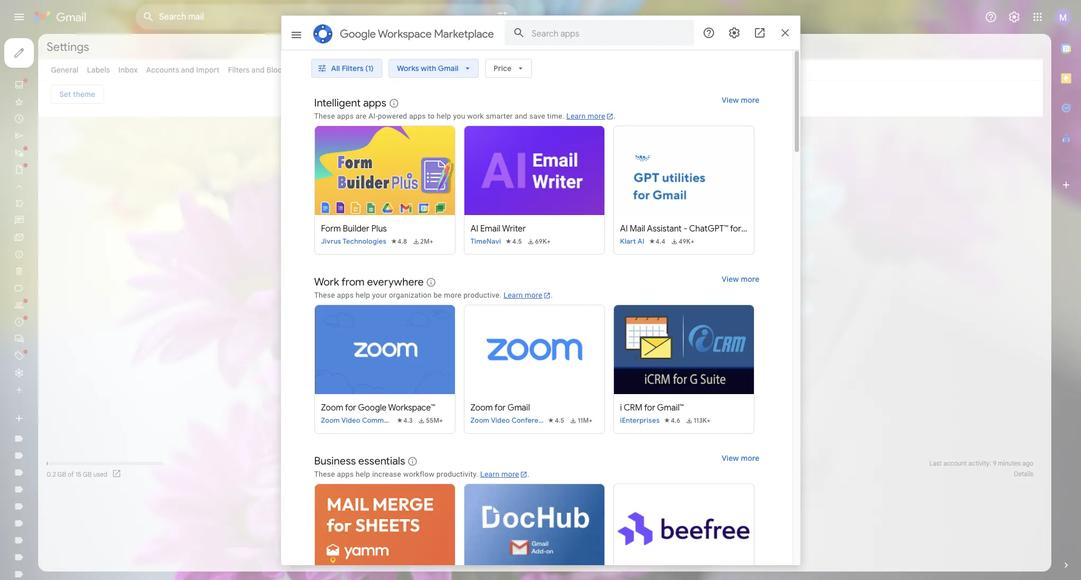 Task type: vqa. For each thing, say whether or not it's contained in the screenshot.
Last
yes



Task type: describe. For each thing, give the bounding box(es) containing it.
2 gb from the left
[[83, 471, 92, 479]]

filters and blocked addresses link
[[228, 65, 333, 75]]

filters
[[228, 65, 250, 75]]

inbox link
[[118, 65, 138, 75]]

ago
[[1023, 460, 1034, 468]]

0.2
[[47, 471, 56, 479]]

follow link to manage storage image
[[112, 469, 122, 480]]

add-ons
[[442, 65, 472, 75]]

import
[[196, 65, 220, 75]]

of
[[68, 471, 74, 479]]

footer containing last account activity: 9 minutes ago
[[38, 459, 1043, 480]]

forwarding and pop/imap
[[342, 65, 433, 75]]

general link
[[51, 65, 78, 75]]

activity:
[[969, 460, 991, 468]]

1 gb from the left
[[57, 471, 66, 479]]

add-
[[442, 65, 459, 75]]

labels
[[87, 65, 110, 75]]



Task type: locate. For each thing, give the bounding box(es) containing it.
forwarding and pop/imap link
[[342, 65, 433, 75]]

settings image
[[1008, 11, 1021, 23]]

add-ons link
[[442, 65, 472, 75]]

and for accounts
[[181, 65, 194, 75]]

accounts and import
[[146, 65, 220, 75]]

tab list
[[1052, 34, 1081, 543]]

and left import
[[181, 65, 194, 75]]

0 horizontal spatial gb
[[57, 471, 66, 479]]

details link
[[1014, 470, 1034, 478]]

None search field
[[136, 4, 518, 30]]

0.2 gb of 15 gb used
[[47, 471, 107, 479]]

forwarding
[[342, 65, 381, 75]]

and left pop/imap
[[383, 65, 396, 75]]

footer
[[38, 459, 1043, 480]]

meet
[[514, 65, 532, 75]]

minutes
[[998, 460, 1021, 468]]

2 and from the left
[[251, 65, 265, 75]]

chat and meet
[[480, 65, 532, 75]]

1 and from the left
[[181, 65, 194, 75]]

4 and from the left
[[499, 65, 512, 75]]

used
[[93, 471, 107, 479]]

gb right 15
[[83, 471, 92, 479]]

last account activity: 9 minutes ago details
[[930, 460, 1034, 478]]

9
[[993, 460, 997, 468]]

addresses
[[296, 65, 333, 75]]

pop/imap
[[398, 65, 433, 75]]

3 and from the left
[[383, 65, 396, 75]]

and right chat
[[499, 65, 512, 75]]

1 horizontal spatial gb
[[83, 471, 92, 479]]

and for forwarding
[[383, 65, 396, 75]]

15
[[75, 471, 81, 479]]

gb left of
[[57, 471, 66, 479]]

inbox
[[118, 65, 138, 75]]

details
[[1014, 470, 1034, 478]]

chat
[[480, 65, 497, 75]]

settings
[[47, 40, 89, 54]]

chat and meet link
[[480, 65, 532, 75]]

gb
[[57, 471, 66, 479], [83, 471, 92, 479]]

filters and blocked addresses
[[228, 65, 333, 75]]

account
[[944, 460, 967, 468]]

and right filters
[[251, 65, 265, 75]]

general
[[51, 65, 78, 75]]

search mail image
[[139, 7, 158, 27]]

and
[[181, 65, 194, 75], [251, 65, 265, 75], [383, 65, 396, 75], [499, 65, 512, 75]]

and for filters
[[251, 65, 265, 75]]

ons
[[459, 65, 472, 75]]

accounts
[[146, 65, 179, 75]]

navigation
[[0, 34, 127, 581]]

and for chat
[[499, 65, 512, 75]]

accounts and import link
[[146, 65, 220, 75]]

labels link
[[87, 65, 110, 75]]

last
[[930, 460, 942, 468]]

advanced search options image
[[492, 6, 513, 27]]

blocked
[[267, 65, 295, 75]]



